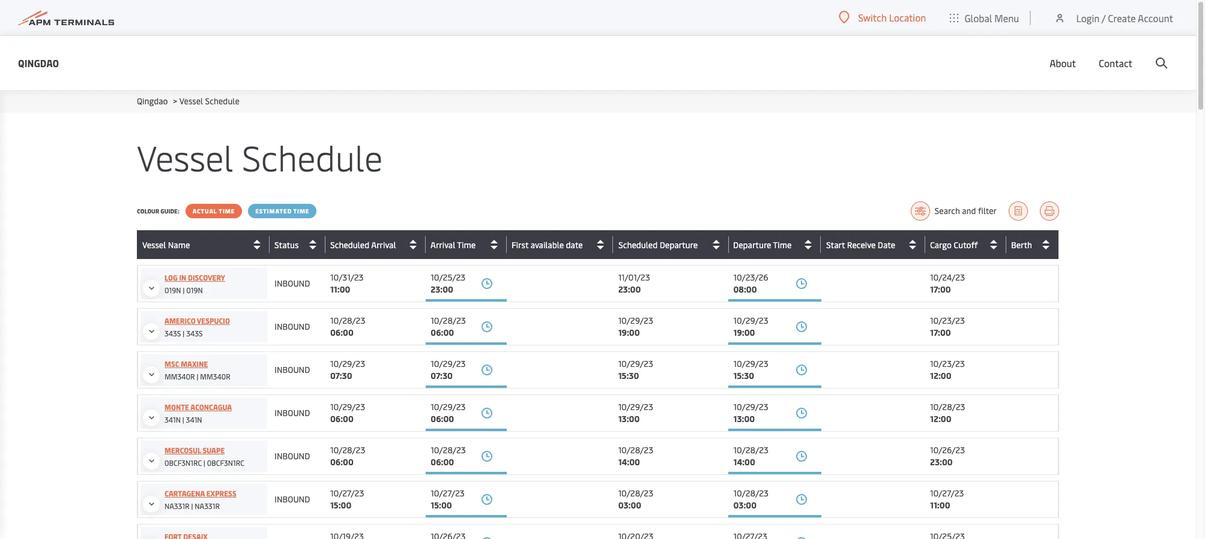 Task type: describe. For each thing, give the bounding box(es) containing it.
17:00 for 10/24/23 17:00
[[930, 284, 951, 296]]

11/01/23
[[618, 272, 650, 283]]

scheduled arrival for 2nd scheduled arrival button from left
[[330, 239, 396, 251]]

qingdao for qingdao
[[18, 56, 59, 69]]

mercosul suape 0bcf3n1rc | 0bcf3n1rc
[[165, 446, 244, 468]]

date for 2nd scheduled arrival button from left's 'arrival time' button start receive date button
[[878, 239, 896, 251]]

berth button for 'cargo cutoff' button related to start receive date button associated with 'arrival time' button corresponding to 2nd scheduled arrival button from right
[[1011, 235, 1056, 255]]

create
[[1108, 11, 1136, 24]]

10/27/23 11:00
[[930, 488, 964, 512]]

colour guide:
[[137, 207, 179, 216]]

inbound for 03:00
[[275, 494, 310, 506]]

2 10/29/23 13:00 from the left
[[734, 402, 769, 425]]

11/01/23 23:00
[[618, 272, 650, 296]]

/
[[1102, 11, 1106, 24]]

2 0bcf3n1rc from the left
[[207, 459, 244, 468]]

23:00 for 10/25/23 23:00
[[431, 284, 453, 296]]

1 13:00 from the left
[[618, 414, 640, 425]]

0 horizontal spatial schedule
[[205, 96, 240, 107]]

account
[[1138, 11, 1174, 24]]

americo
[[165, 317, 195, 326]]

2 03:00 from the left
[[734, 500, 757, 512]]

cartagena
[[165, 490, 205, 499]]

time for actual time
[[219, 207, 235, 216]]

switch location button
[[839, 11, 926, 24]]

location
[[889, 11, 926, 24]]

10/23/26 08:00
[[734, 272, 769, 296]]

2 10/28/23 03:00 from the left
[[734, 488, 769, 512]]

1 019n from the left
[[165, 286, 181, 296]]

status button for 2nd scheduled arrival button from left
[[274, 235, 323, 255]]

cutoff for start receive date button associated with 'arrival time' button corresponding to 2nd scheduled arrival button from right
[[954, 239, 978, 251]]

cargo cutoff for start receive date button associated with 'arrival time' button corresponding to 2nd scheduled arrival button from right
[[930, 239, 978, 251]]

2 10/29/23 06:00 from the left
[[431, 402, 466, 425]]

1 03:00 from the left
[[618, 500, 642, 512]]

cartagena express na331r | na331r
[[165, 490, 236, 512]]

departure time button for scheduled departure button corresponding to 'arrival time' button corresponding to 2nd scheduled arrival button from right's first available date button
[[734, 235, 818, 255]]

status for 2nd scheduled arrival button from right status button
[[275, 239, 299, 251]]

2 mm340r from the left
[[200, 372, 231, 382]]

login / create account
[[1077, 11, 1174, 24]]

cargo for 'cargo cutoff' button related to start receive date button associated with 'arrival time' button corresponding to 2nd scheduled arrival button from right
[[930, 239, 952, 251]]

berth for 'cargo cutoff' button related to start receive date button associated with 'arrival time' button corresponding to 2nd scheduled arrival button from right
[[1011, 239, 1033, 251]]

1 10/28/23 14:00 from the left
[[618, 445, 654, 468]]

arrival time button for 2nd scheduled arrival button from right
[[431, 235, 504, 255]]

vessel schedule
[[137, 133, 383, 181]]

americo vespucio 343s | 343s
[[165, 317, 230, 339]]

date for start receive date button associated with 'arrival time' button corresponding to 2nd scheduled arrival button from right
[[878, 239, 895, 251]]

3 10/27/23 from the left
[[930, 488, 964, 500]]

1 vertical spatial qingdao link
[[137, 96, 168, 107]]

scheduled for 2nd scheduled arrival button from left
[[330, 239, 370, 251]]

inbound for 23:00
[[275, 278, 310, 290]]

first available date button for 2nd scheduled arrival button from left's 'arrival time' button
[[512, 235, 610, 255]]

| for 10/28/23 03:00
[[191, 502, 193, 512]]

1 10/27/23 15:00 from the left
[[330, 488, 364, 512]]

1 10/28/23 03:00 from the left
[[618, 488, 654, 512]]

10/24/23 17:00
[[930, 272, 965, 296]]

2 15:30 from the left
[[734, 371, 754, 382]]

2 10/27/23 from the left
[[431, 488, 465, 500]]

contact button
[[1099, 36, 1133, 90]]

status button for 2nd scheduled arrival button from right
[[275, 235, 322, 255]]

2 na331r from the left
[[195, 502, 220, 512]]

10/26/23 23:00
[[930, 445, 965, 468]]

log
[[165, 273, 178, 283]]

10/25/23
[[431, 272, 466, 283]]

23:00 for 11/01/23 23:00
[[618, 284, 641, 296]]

mercosul
[[165, 446, 201, 456]]

10/23/23 12:00
[[930, 359, 965, 382]]

1 14:00 from the left
[[618, 457, 640, 468]]

>
[[173, 96, 177, 107]]

log in discovery 019n | 019n
[[165, 273, 225, 296]]

express
[[206, 490, 236, 499]]

aconcagua
[[191, 403, 232, 413]]

msc maxine mm340r | mm340r
[[165, 360, 231, 382]]

scheduled for 2nd scheduled arrival button from right
[[330, 239, 370, 251]]

berth button for 2nd scheduled arrival button from left's 'arrival time' button start receive date button 'cargo cutoff' button
[[1011, 235, 1056, 255]]

colour
[[137, 207, 159, 216]]

menu
[[995, 11, 1020, 24]]

inbound for 14:00
[[275, 451, 310, 462]]

12:00 for 10/23/23 12:00
[[930, 371, 952, 382]]

2 10/29/23 07:30 from the left
[[431, 359, 466, 382]]

start receive date for start receive date button associated with 'arrival time' button corresponding to 2nd scheduled arrival button from right
[[826, 239, 895, 251]]

arrival time button for 2nd scheduled arrival button from left
[[431, 235, 504, 255]]

| for 10/28/23 14:00
[[204, 459, 205, 468]]

vessel name for vessel name "button" associated with 2nd scheduled arrival button from left status button
[[142, 239, 190, 251]]

| for 10/29/23 19:00
[[183, 329, 185, 339]]

and
[[962, 205, 976, 217]]

1 0bcf3n1rc from the left
[[165, 459, 202, 468]]

discovery
[[188, 273, 225, 283]]

2 14:00 from the left
[[734, 457, 755, 468]]

berth for 2nd scheduled arrival button from left's 'arrival time' button start receive date button 'cargo cutoff' button
[[1011, 239, 1033, 251]]

23:00 for 10/26/23 23:00
[[930, 457, 953, 468]]

10/31/23
[[330, 272, 364, 283]]

1 10/29/23 06:00 from the left
[[330, 402, 365, 425]]

search
[[935, 205, 960, 217]]

10/31/23 11:00
[[330, 272, 364, 296]]

scheduled departure for scheduled departure button corresponding to 'arrival time' button corresponding to 2nd scheduled arrival button from right's first available date button
[[618, 239, 698, 251]]

2 07:30 from the left
[[431, 371, 453, 382]]

10/23/23 for 12:00
[[930, 359, 965, 370]]

actual
[[193, 207, 217, 216]]

10/23/23 17:00
[[930, 315, 965, 339]]

cargo cutoff button for 2nd scheduled arrival button from left's 'arrival time' button start receive date button
[[930, 235, 1004, 255]]

suape
[[203, 446, 225, 456]]

switch location
[[858, 11, 926, 24]]

2 scheduled arrival button from the left
[[330, 235, 423, 255]]

search and filter
[[935, 205, 997, 217]]

time for estimated time
[[293, 207, 310, 216]]

11:00 for 10/27/23 11:00
[[930, 500, 950, 512]]

scheduled arrival for 2nd scheduled arrival button from right
[[330, 239, 396, 251]]

2 13:00 from the left
[[734, 414, 755, 425]]

2 019n from the left
[[186, 286, 203, 296]]

global menu
[[965, 11, 1020, 24]]

about button
[[1050, 36, 1076, 90]]

start receive date for 2nd scheduled arrival button from left's 'arrival time' button start receive date button
[[826, 239, 896, 251]]

first available date for first available date button corresponding to 2nd scheduled arrival button from left's 'arrival time' button
[[512, 239, 583, 251]]

global menu button
[[938, 0, 1032, 36]]

scheduled for first available date button corresponding to 2nd scheduled arrival button from left's 'arrival time' button scheduled departure button
[[619, 239, 658, 251]]

inbound for 15:30
[[275, 365, 310, 376]]

1 15:30 from the left
[[618, 371, 639, 382]]

in
[[179, 273, 186, 283]]

vespucio
[[197, 317, 230, 326]]

10/25/23 23:00
[[431, 272, 466, 296]]

10/23/26
[[734, 272, 769, 283]]



Task type: locate. For each thing, give the bounding box(es) containing it.
mm340r down the maxine
[[200, 372, 231, 382]]

23:00
[[431, 284, 453, 296], [618, 284, 641, 296], [930, 457, 953, 468]]

019n
[[165, 286, 181, 296], [186, 286, 203, 296]]

status button
[[274, 235, 323, 255], [275, 235, 322, 255]]

na331r down cartagena
[[165, 502, 190, 512]]

10/29/23 19:00 down 08:00
[[734, 315, 769, 339]]

arrival time
[[431, 239, 476, 251], [431, 239, 476, 251]]

1 horizontal spatial 19:00
[[734, 327, 755, 339]]

login
[[1077, 11, 1100, 24]]

1 horizontal spatial 07:30
[[431, 371, 453, 382]]

departure time
[[733, 239, 792, 251], [734, 239, 792, 251]]

monte
[[165, 403, 189, 413]]

1 10/29/23 13:00 from the left
[[618, 402, 653, 425]]

2 17:00 from the top
[[930, 327, 951, 339]]

1 scheduled arrival button from the left
[[330, 235, 423, 255]]

scheduled departure button for 'arrival time' button corresponding to 2nd scheduled arrival button from right's first available date button
[[618, 235, 726, 255]]

first available date button for 'arrival time' button corresponding to 2nd scheduled arrival button from right
[[512, 235, 611, 255]]

scheduled
[[330, 239, 370, 251], [330, 239, 370, 251], [618, 239, 658, 251], [619, 239, 658, 251]]

0 vertical spatial 17:00
[[930, 284, 951, 296]]

2 time from the left
[[293, 207, 310, 216]]

10/27/23 15:00
[[330, 488, 364, 512], [431, 488, 465, 512]]

2 start from the left
[[826, 239, 845, 251]]

1 horizontal spatial qingdao link
[[137, 96, 168, 107]]

name
[[168, 239, 190, 251], [168, 239, 190, 251]]

| inside "cartagena express na331r | na331r"
[[191, 502, 193, 512]]

0 horizontal spatial 07:30
[[330, 371, 352, 382]]

1 343s from the left
[[165, 329, 181, 339]]

1 10/29/23 07:30 from the left
[[330, 359, 365, 382]]

1 341n from the left
[[165, 416, 181, 425]]

0 horizontal spatial mm340r
[[165, 372, 195, 382]]

scheduled departure for first available date button corresponding to 2nd scheduled arrival button from left's 'arrival time' button scheduled departure button
[[619, 239, 698, 251]]

mm340r down msc
[[165, 372, 195, 382]]

4 scheduled from the left
[[619, 239, 658, 251]]

0 horizontal spatial 14:00
[[618, 457, 640, 468]]

0 horizontal spatial 341n
[[165, 416, 181, 425]]

| for 10/29/23 13:00
[[182, 416, 184, 425]]

019n down in
[[186, 286, 203, 296]]

12:00 up the 10/28/23 12:00
[[930, 371, 952, 382]]

10/28/23 12:00
[[930, 402, 966, 425]]

cargo cutoff for 2nd scheduled arrival button from left's 'arrival time' button start receive date button
[[930, 239, 978, 251]]

| down cartagena
[[191, 502, 193, 512]]

receive
[[847, 239, 876, 251], [847, 239, 876, 251]]

10/23/23 down 10/24/23 17:00
[[930, 315, 965, 327]]

available for 'arrival time' button corresponding to 2nd scheduled arrival button from right's first available date button
[[531, 239, 564, 251]]

start receive date
[[826, 239, 895, 251], [826, 239, 896, 251]]

17:00 for 10/23/23 17:00
[[930, 327, 951, 339]]

first available date for 'arrival time' button corresponding to 2nd scheduled arrival button from right's first available date button
[[512, 239, 583, 251]]

2 10/29/23 19:00 from the left
[[734, 315, 769, 339]]

17:00 up 10/23/23 12:00 at the bottom
[[930, 327, 951, 339]]

10/29/23 19:00
[[618, 315, 653, 339], [734, 315, 769, 339]]

time
[[219, 207, 235, 216], [293, 207, 310, 216]]

1 vertical spatial 10/23/23
[[930, 359, 965, 370]]

| inside monte aconcagua 341n | 341n
[[182, 416, 184, 425]]

11:00 inside the 10/27/23 11:00
[[930, 500, 950, 512]]

10/28/23
[[330, 315, 365, 327], [431, 315, 466, 327], [930, 402, 966, 413], [330, 445, 365, 456], [431, 445, 466, 456], [618, 445, 654, 456], [734, 445, 769, 456], [618, 488, 654, 500], [734, 488, 769, 500]]

maxine
[[181, 360, 208, 369]]

2 start receive date button from the left
[[826, 235, 923, 255]]

departure time button for first available date button corresponding to 2nd scheduled arrival button from left's 'arrival time' button scheduled departure button
[[733, 235, 818, 255]]

na331r down the 'express'
[[195, 502, 220, 512]]

2 inbound from the top
[[275, 321, 310, 333]]

departure
[[660, 239, 698, 251], [660, 239, 698, 251], [733, 239, 771, 251], [734, 239, 772, 251]]

cutoff
[[954, 239, 978, 251], [954, 239, 978, 251]]

2 10/23/23 from the top
[[930, 359, 965, 370]]

0 horizontal spatial 19:00
[[618, 327, 640, 339]]

about
[[1050, 56, 1076, 70]]

qingdao link
[[18, 56, 59, 71], [137, 96, 168, 107]]

1 horizontal spatial schedule
[[242, 133, 383, 181]]

cutoff for 2nd scheduled arrival button from left's 'arrival time' button start receive date button
[[954, 239, 978, 251]]

0 vertical spatial 10/23/23
[[930, 315, 965, 327]]

vessel name button for 2nd scheduled arrival button from left status button
[[142, 235, 267, 255]]

qingdao > vessel schedule
[[137, 96, 240, 107]]

1 horizontal spatial 13:00
[[734, 414, 755, 425]]

| down the maxine
[[197, 372, 198, 382]]

| inside log in discovery 019n | 019n
[[183, 286, 185, 296]]

1 horizontal spatial 10/29/23 13:00
[[734, 402, 769, 425]]

0 horizontal spatial 10/29/23 06:00
[[330, 402, 365, 425]]

0 horizontal spatial 10/29/23 07:30
[[330, 359, 365, 382]]

start receive date button
[[826, 235, 923, 255], [826, 235, 923, 255]]

na331r
[[165, 502, 190, 512], [195, 502, 220, 512]]

0 vertical spatial qingdao
[[18, 56, 59, 69]]

2 horizontal spatial 10/27/23
[[930, 488, 964, 500]]

1 start from the left
[[826, 239, 845, 251]]

1 horizontal spatial 10/27/23
[[431, 488, 465, 500]]

1 vertical spatial qingdao
[[137, 96, 168, 107]]

10/23/23 for 17:00
[[930, 315, 965, 327]]

1 horizontal spatial 03:00
[[734, 500, 757, 512]]

0 horizontal spatial 13:00
[[618, 414, 640, 425]]

0 horizontal spatial 0bcf3n1rc
[[165, 459, 202, 468]]

receive for start receive date button associated with 'arrival time' button corresponding to 2nd scheduled arrival button from right
[[847, 239, 876, 251]]

1 horizontal spatial 15:30
[[734, 371, 754, 382]]

1 horizontal spatial qingdao
[[137, 96, 168, 107]]

12:00 for 10/28/23 12:00
[[930, 414, 952, 425]]

1 horizontal spatial time
[[293, 207, 310, 216]]

1 vertical spatial 11:00
[[930, 500, 950, 512]]

10/29/23 19:00 down 11/01/23 23:00
[[618, 315, 653, 339]]

scheduled departure button for first available date button corresponding to 2nd scheduled arrival button from left's 'arrival time' button
[[619, 235, 726, 255]]

3 inbound from the top
[[275, 365, 310, 376]]

available for first available date button corresponding to 2nd scheduled arrival button from left's 'arrival time' button
[[531, 239, 564, 251]]

17:00 down the 10/24/23
[[930, 284, 951, 296]]

2 19:00 from the left
[[734, 327, 755, 339]]

1 horizontal spatial mm340r
[[200, 372, 231, 382]]

date for 'arrival time' button corresponding to 2nd scheduled arrival button from right's first available date button
[[566, 239, 583, 251]]

1 horizontal spatial 10/28/23 14:00
[[734, 445, 769, 468]]

receive for 2nd scheduled arrival button from left's 'arrival time' button start receive date button
[[847, 239, 876, 251]]

scheduled departure button
[[618, 235, 726, 255], [619, 235, 726, 255]]

1 vertical spatial 17:00
[[930, 327, 951, 339]]

1 scheduled departure from the left
[[618, 239, 698, 251]]

23:00 down 10/25/23
[[431, 284, 453, 296]]

0 horizontal spatial 10/29/23 13:00
[[618, 402, 653, 425]]

login / create account link
[[1054, 0, 1174, 35]]

06:00
[[330, 327, 354, 339], [431, 327, 454, 339], [330, 414, 354, 425], [431, 414, 454, 425], [330, 457, 354, 468], [431, 457, 454, 468]]

019n down log
[[165, 286, 181, 296]]

10/23/23 down 10/23/23 17:00
[[930, 359, 965, 370]]

0 vertical spatial qingdao link
[[18, 56, 59, 71]]

0bcf3n1rc down mercosul
[[165, 459, 202, 468]]

0 horizontal spatial 10/29/23 19:00
[[618, 315, 653, 339]]

0 horizontal spatial time
[[219, 207, 235, 216]]

19:00 down 11/01/23 23:00
[[618, 327, 640, 339]]

2 12:00 from the top
[[930, 414, 952, 425]]

12:00
[[930, 371, 952, 382], [930, 414, 952, 425]]

0 horizontal spatial 10/27/23 15:00
[[330, 488, 364, 512]]

1 horizontal spatial 10/29/23 06:00
[[431, 402, 466, 425]]

schedule
[[205, 96, 240, 107], [242, 133, 383, 181]]

| down suape
[[204, 459, 205, 468]]

07:30
[[330, 371, 352, 382], [431, 371, 453, 382]]

0 horizontal spatial qingdao link
[[18, 56, 59, 71]]

arrival time button
[[431, 235, 504, 255], [431, 235, 504, 255]]

1 scheduled departure button from the left
[[618, 235, 726, 255]]

start
[[826, 239, 845, 251], [826, 239, 845, 251]]

11:00 inside "10/31/23 11:00"
[[330, 284, 350, 296]]

0 horizontal spatial 343s
[[165, 329, 181, 339]]

10/28/23 14:00
[[618, 445, 654, 468], [734, 445, 769, 468]]

qingdao for qingdao > vessel schedule
[[137, 96, 168, 107]]

| inside mercosul suape 0bcf3n1rc | 0bcf3n1rc
[[204, 459, 205, 468]]

| for 10/29/23 15:30
[[197, 372, 198, 382]]

1 start receive date button from the left
[[826, 235, 923, 255]]

2 start receive date from the left
[[826, 239, 896, 251]]

| down 'americo'
[[183, 329, 185, 339]]

| inside americo vespucio 343s | 343s
[[183, 329, 185, 339]]

vessel
[[179, 96, 203, 107], [137, 133, 233, 181], [142, 239, 166, 251], [142, 239, 166, 251]]

0bcf3n1rc down suape
[[207, 459, 244, 468]]

1 10/23/23 from the top
[[930, 315, 965, 327]]

10/26/23
[[930, 445, 965, 456]]

0 horizontal spatial 03:00
[[618, 500, 642, 512]]

23:00 down '10/26/23' in the right bottom of the page
[[930, 457, 953, 468]]

0 horizontal spatial 11:00
[[330, 284, 350, 296]]

1 inbound from the top
[[275, 278, 310, 290]]

status for 2nd scheduled arrival button from left status button
[[274, 239, 299, 251]]

time right the estimated at the top left of the page
[[293, 207, 310, 216]]

guide:
[[161, 207, 179, 216]]

0 horizontal spatial 10/29/23 15:30
[[618, 359, 653, 382]]

13:00
[[618, 414, 640, 425], [734, 414, 755, 425]]

10/28/23 06:00
[[330, 315, 365, 339], [431, 315, 466, 339], [330, 445, 365, 468], [431, 445, 466, 468]]

2 10/29/23 15:30 from the left
[[734, 359, 769, 382]]

1 horizontal spatial 10/29/23 19:00
[[734, 315, 769, 339]]

1 horizontal spatial 341n
[[186, 416, 202, 425]]

inbound for 13:00
[[275, 408, 310, 419]]

1 10/29/23 19:00 from the left
[[618, 315, 653, 339]]

10/29/23 13:00
[[618, 402, 653, 425], [734, 402, 769, 425]]

1 horizontal spatial 10/27/23 15:00
[[431, 488, 465, 512]]

qingdao
[[18, 56, 59, 69], [137, 96, 168, 107]]

available
[[531, 239, 564, 251], [531, 239, 564, 251]]

1 10/27/23 from the left
[[330, 488, 364, 500]]

| inside msc maxine mm340r | mm340r
[[197, 372, 198, 382]]

|
[[183, 286, 185, 296], [183, 329, 185, 339], [197, 372, 198, 382], [182, 416, 184, 425], [204, 459, 205, 468], [191, 502, 193, 512]]

11:00 for 10/31/23 11:00
[[330, 284, 350, 296]]

1 17:00 from the top
[[930, 284, 951, 296]]

2 scheduled from the left
[[330, 239, 370, 251]]

0 vertical spatial 12:00
[[930, 371, 952, 382]]

vessel name
[[142, 239, 190, 251], [142, 239, 190, 251]]

1 horizontal spatial 10/28/23 03:00
[[734, 488, 769, 512]]

1 scheduled from the left
[[330, 239, 370, 251]]

start for 2nd scheduled arrival button from left's 'arrival time' button start receive date button
[[826, 239, 845, 251]]

2 horizontal spatial 23:00
[[930, 457, 953, 468]]

2 scheduled departure button from the left
[[619, 235, 726, 255]]

2 341n from the left
[[186, 416, 202, 425]]

vessel name for 2nd scheduled arrival button from right status button's vessel name "button"
[[142, 239, 190, 251]]

date for first available date button corresponding to 2nd scheduled arrival button from left's 'arrival time' button
[[566, 239, 583, 251]]

10/29/23 07:30
[[330, 359, 365, 382], [431, 359, 466, 382]]

inbound
[[275, 278, 310, 290], [275, 321, 310, 333], [275, 365, 310, 376], [275, 408, 310, 419], [275, 451, 310, 462], [275, 494, 310, 506]]

1 horizontal spatial 15:00
[[431, 500, 452, 512]]

mm340r
[[165, 372, 195, 382], [200, 372, 231, 382]]

23:00 inside 10/25/23 23:00
[[431, 284, 453, 296]]

filter
[[978, 205, 997, 217]]

1 vertical spatial 12:00
[[930, 414, 952, 425]]

2 10/28/23 14:00 from the left
[[734, 445, 769, 468]]

0bcf3n1rc
[[165, 459, 202, 468], [207, 459, 244, 468]]

2 15:00 from the left
[[431, 500, 452, 512]]

cargo cutoff
[[930, 239, 978, 251], [930, 239, 978, 251]]

17:00 inside 10/23/23 17:00
[[930, 327, 951, 339]]

start for start receive date button associated with 'arrival time' button corresponding to 2nd scheduled arrival button from right
[[826, 239, 845, 251]]

0 horizontal spatial qingdao
[[18, 56, 59, 69]]

03:00
[[618, 500, 642, 512], [734, 500, 757, 512]]

1 scheduled arrival from the left
[[330, 239, 396, 251]]

inbound for 19:00
[[275, 321, 310, 333]]

| down in
[[183, 286, 185, 296]]

10/24/23
[[930, 272, 965, 283]]

1 time from the left
[[219, 207, 235, 216]]

1 10/29/23 15:30 from the left
[[618, 359, 653, 382]]

arrival time for 2nd scheduled arrival button from left's 'arrival time' button
[[431, 239, 476, 251]]

12:00 inside the 10/28/23 12:00
[[930, 414, 952, 425]]

arrival
[[371, 239, 396, 251], [371, 239, 396, 251], [431, 239, 455, 251], [431, 239, 456, 251]]

1 horizontal spatial 11:00
[[930, 500, 950, 512]]

1 12:00 from the top
[[930, 371, 952, 382]]

1 horizontal spatial 23:00
[[618, 284, 641, 296]]

2 scheduled arrival from the left
[[330, 239, 396, 251]]

msc
[[165, 360, 179, 369]]

switch
[[858, 11, 887, 24]]

1 07:30 from the left
[[330, 371, 352, 382]]

1 vertical spatial schedule
[[242, 133, 383, 181]]

10/27/23
[[330, 488, 364, 500], [431, 488, 465, 500], [930, 488, 964, 500]]

11:00 down the 10/26/23 23:00
[[930, 500, 950, 512]]

12:00 inside 10/23/23 12:00
[[930, 371, 952, 382]]

0 horizontal spatial 23:00
[[431, 284, 453, 296]]

vessel name button
[[142, 235, 267, 255], [142, 235, 267, 255]]

5 inbound from the top
[[275, 451, 310, 462]]

start receive date button for 2nd scheduled arrival button from left's 'arrival time' button
[[826, 235, 923, 255]]

1 horizontal spatial 019n
[[186, 286, 203, 296]]

23:00 down 11/01/23
[[618, 284, 641, 296]]

0 horizontal spatial 10/28/23 14:00
[[618, 445, 654, 468]]

scheduled for scheduled departure button corresponding to 'arrival time' button corresponding to 2nd scheduled arrival button from right's first available date button
[[618, 239, 658, 251]]

1 start receive date from the left
[[826, 239, 895, 251]]

| down monte
[[182, 416, 184, 425]]

start receive date button for 'arrival time' button corresponding to 2nd scheduled arrival button from right
[[826, 235, 923, 255]]

cargo cutoff button for start receive date button associated with 'arrival time' button corresponding to 2nd scheduled arrival button from right
[[930, 235, 1004, 255]]

cargo cutoff button
[[930, 235, 1004, 255], [930, 235, 1004, 255]]

23:00 inside the 10/26/23 23:00
[[930, 457, 953, 468]]

1 horizontal spatial 10/29/23 15:30
[[734, 359, 769, 382]]

0 vertical spatial schedule
[[205, 96, 240, 107]]

date
[[566, 239, 583, 251], [566, 239, 583, 251]]

2 10/27/23 15:00 from the left
[[431, 488, 465, 512]]

arrival time for 'arrival time' button corresponding to 2nd scheduled arrival button from right
[[431, 239, 476, 251]]

scheduled arrival button
[[330, 235, 423, 255], [330, 235, 423, 255]]

contact
[[1099, 56, 1133, 70]]

10/28/23 03:00
[[618, 488, 654, 512], [734, 488, 769, 512]]

0 horizontal spatial na331r
[[165, 502, 190, 512]]

19:00 down 08:00
[[734, 327, 755, 339]]

12:00 up '10/26/23' in the right bottom of the page
[[930, 414, 952, 425]]

0 horizontal spatial 019n
[[165, 286, 181, 296]]

actual time
[[193, 207, 235, 216]]

19:00
[[618, 327, 640, 339], [734, 327, 755, 339]]

1 horizontal spatial na331r
[[195, 502, 220, 512]]

estimated
[[255, 207, 292, 216]]

0 horizontal spatial 15:00
[[330, 500, 352, 512]]

1 horizontal spatial 14:00
[[734, 457, 755, 468]]

08:00
[[734, 284, 757, 296]]

0 horizontal spatial 10/27/23
[[330, 488, 364, 500]]

10/23/23
[[930, 315, 965, 327], [930, 359, 965, 370]]

1 15:00 from the left
[[330, 500, 352, 512]]

3 scheduled from the left
[[618, 239, 658, 251]]

1 mm340r from the left
[[165, 372, 195, 382]]

2 scheduled departure from the left
[[619, 239, 698, 251]]

0 horizontal spatial 15:30
[[618, 371, 639, 382]]

17:00 inside 10/24/23 17:00
[[930, 284, 951, 296]]

1 horizontal spatial 343s
[[186, 329, 203, 339]]

2 343s from the left
[[186, 329, 203, 339]]

1 horizontal spatial 10/29/23 07:30
[[431, 359, 466, 382]]

23:00 inside 11/01/23 23:00
[[618, 284, 641, 296]]

monte aconcagua 341n | 341n
[[165, 403, 232, 425]]

time right actual
[[219, 207, 235, 216]]

6 inbound from the top
[[275, 494, 310, 506]]

1 na331r from the left
[[165, 502, 190, 512]]

1 horizontal spatial 0bcf3n1rc
[[207, 459, 244, 468]]

0 vertical spatial 11:00
[[330, 284, 350, 296]]

scheduled arrival
[[330, 239, 396, 251], [330, 239, 396, 251]]

global
[[965, 11, 993, 24]]

1 19:00 from the left
[[618, 327, 640, 339]]

0 horizontal spatial 10/28/23 03:00
[[618, 488, 654, 512]]

search and filter button
[[911, 202, 997, 221]]

vessel name button for 2nd scheduled arrival button from right status button
[[142, 235, 267, 255]]

estimated time
[[255, 207, 310, 216]]

10/29/23 06:00
[[330, 402, 365, 425], [431, 402, 466, 425]]

status
[[274, 239, 299, 251], [275, 239, 299, 251]]

cargo for 2nd scheduled arrival button from left's 'arrival time' button start receive date button 'cargo cutoff' button
[[930, 239, 952, 251]]

11:00 down 10/31/23
[[330, 284, 350, 296]]

4 inbound from the top
[[275, 408, 310, 419]]



Task type: vqa. For each thing, say whether or not it's contained in the screenshot.


